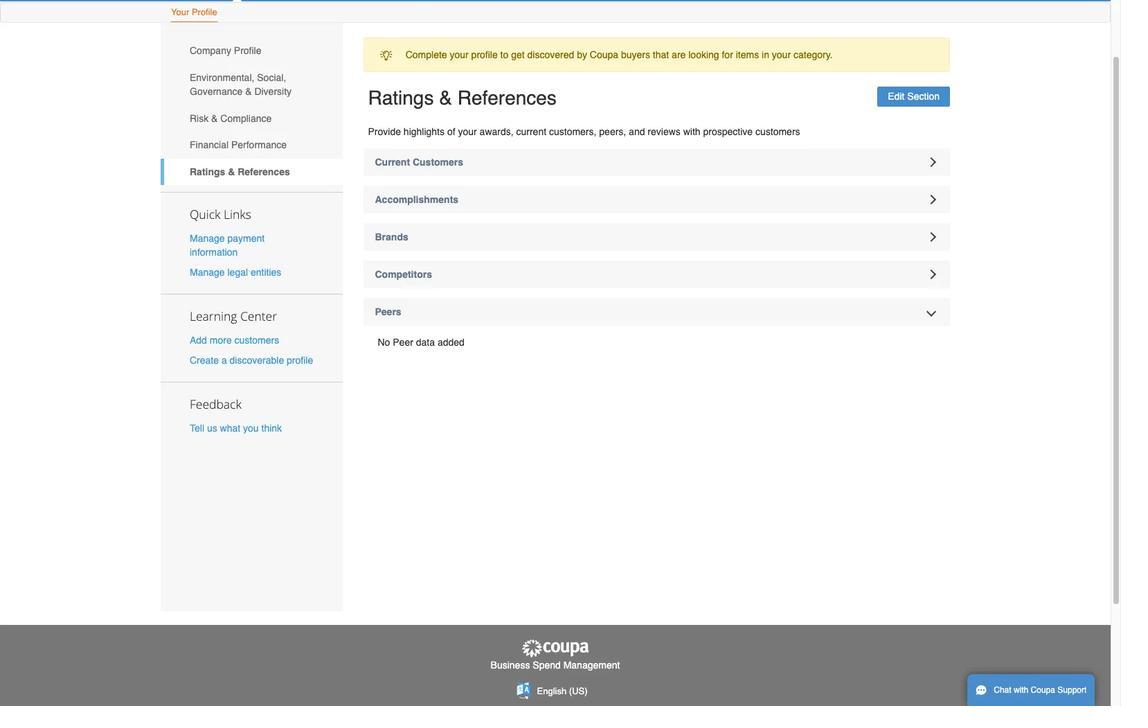 Task type: describe. For each thing, give the bounding box(es) containing it.
manage payment information
[[190, 233, 265, 258]]

1 horizontal spatial customers
[[756, 126, 801, 137]]

payment
[[228, 233, 265, 244]]

coupa inside alert
[[590, 49, 619, 60]]

discovered
[[528, 49, 575, 60]]

compliance
[[221, 113, 272, 124]]

0 horizontal spatial with
[[684, 126, 701, 137]]

chat
[[995, 685, 1012, 695]]

company
[[190, 45, 231, 56]]

manage payment information link
[[190, 233, 265, 258]]

no
[[378, 337, 390, 348]]

competitors button
[[363, 261, 951, 288]]

competitors heading
[[363, 261, 951, 288]]

us
[[207, 423, 217, 434]]

company profile
[[190, 45, 262, 56]]

create a discoverable profile link
[[190, 355, 313, 366]]

financial performance
[[190, 139, 287, 151]]

current
[[375, 157, 410, 168]]

create a discoverable profile
[[190, 355, 313, 366]]

current
[[517, 126, 547, 137]]

complete your profile to get discovered by coupa buyers that are looking for items in your category.
[[406, 49, 833, 60]]

data
[[416, 337, 435, 348]]

tell
[[190, 423, 204, 434]]

more
[[210, 335, 232, 346]]

that
[[653, 49, 670, 60]]

get
[[512, 49, 525, 60]]

environmental,
[[190, 72, 255, 83]]

in
[[762, 49, 770, 60]]

brands heading
[[363, 223, 951, 251]]

add
[[190, 335, 207, 346]]

& right risk
[[211, 113, 218, 124]]

center
[[240, 308, 277, 324]]

management
[[564, 660, 620, 671]]

profile for your profile
[[192, 7, 217, 17]]

1 vertical spatial ratings & references
[[190, 166, 290, 177]]

english (us)
[[537, 686, 588, 697]]

& inside environmental, social, governance & diversity
[[245, 86, 252, 97]]

section
[[908, 91, 940, 102]]

complete
[[406, 49, 447, 60]]

current customers button
[[363, 148, 951, 176]]

provide highlights of your awards, current customers, peers, and reviews with prospective customers
[[368, 126, 801, 137]]

to
[[501, 49, 509, 60]]

looking
[[689, 49, 720, 60]]

english
[[537, 686, 567, 697]]

edit section
[[889, 91, 940, 102]]

social,
[[257, 72, 286, 83]]

profile inside alert
[[472, 49, 498, 60]]

your right the in
[[773, 49, 791, 60]]

by
[[577, 49, 588, 60]]

no peer data added
[[378, 337, 465, 348]]

your profile link
[[170, 4, 218, 22]]

spend
[[533, 660, 561, 671]]

legal
[[228, 267, 248, 278]]

company profile link
[[161, 37, 343, 64]]

are
[[672, 49, 686, 60]]

buyers
[[622, 49, 651, 60]]

current customers
[[375, 157, 464, 168]]

coupa supplier portal image
[[521, 639, 590, 659]]

links
[[224, 206, 251, 222]]

learning center
[[190, 308, 277, 324]]

added
[[438, 337, 465, 348]]

reviews
[[648, 126, 681, 137]]

entities
[[251, 267, 282, 278]]

risk & compliance
[[190, 113, 272, 124]]

quick links
[[190, 206, 251, 222]]

risk
[[190, 113, 209, 124]]



Task type: vqa. For each thing, say whether or not it's contained in the screenshot.
10/02/23 10:41 AM UTC
no



Task type: locate. For each thing, give the bounding box(es) containing it.
your right of in the left top of the page
[[458, 126, 477, 137]]

ratings & references down "financial performance"
[[190, 166, 290, 177]]

information
[[190, 246, 238, 258]]

0 vertical spatial with
[[684, 126, 701, 137]]

environmental, social, governance & diversity link
[[161, 64, 343, 105]]

0 vertical spatial ratings
[[368, 87, 434, 109]]

customers up discoverable
[[235, 335, 279, 346]]

create
[[190, 355, 219, 366]]

manage for manage payment information
[[190, 233, 225, 244]]

coupa left support on the bottom right of page
[[1032, 685, 1056, 695]]

references up awards,
[[458, 87, 557, 109]]

your
[[171, 7, 189, 17]]

diversity
[[255, 86, 292, 97]]

1 horizontal spatial profile
[[234, 45, 262, 56]]

awards,
[[480, 126, 514, 137]]

customers
[[413, 157, 464, 168]]

(us)
[[569, 686, 588, 697]]

with right reviews
[[684, 126, 701, 137]]

highlights
[[404, 126, 445, 137]]

current customers heading
[[363, 148, 951, 176]]

ratings down financial
[[190, 166, 225, 177]]

1 vertical spatial profile
[[287, 355, 313, 366]]

0 vertical spatial manage
[[190, 233, 225, 244]]

1 horizontal spatial with
[[1014, 685, 1029, 695]]

manage
[[190, 233, 225, 244], [190, 267, 225, 278]]

0 vertical spatial profile
[[472, 49, 498, 60]]

discoverable
[[230, 355, 284, 366]]

profile for company profile
[[234, 45, 262, 56]]

chat with coupa support
[[995, 685, 1088, 695]]

1 vertical spatial coupa
[[1032, 685, 1056, 695]]

competitors
[[375, 269, 432, 280]]

& left diversity in the left top of the page
[[245, 86, 252, 97]]

quick
[[190, 206, 221, 222]]

peers heading
[[363, 298, 951, 326]]

profile inside "link"
[[234, 45, 262, 56]]

with right chat
[[1014, 685, 1029, 695]]

accomplishments heading
[[363, 186, 951, 213]]

coupa
[[590, 49, 619, 60], [1032, 685, 1056, 695]]

add more customers link
[[190, 335, 279, 346]]

brands button
[[363, 223, 951, 251]]

ratings up provide
[[368, 87, 434, 109]]

& up of in the left top of the page
[[439, 87, 452, 109]]

1 horizontal spatial coupa
[[1032, 685, 1056, 695]]

0 vertical spatial profile
[[192, 7, 217, 17]]

manage legal entities
[[190, 267, 282, 278]]

2 manage from the top
[[190, 267, 225, 278]]

business
[[491, 660, 530, 671]]

coupa right 'by'
[[590, 49, 619, 60]]

tell us what you think button
[[190, 422, 282, 435]]

add more customers
[[190, 335, 279, 346]]

profile up environmental, social, governance & diversity "link" on the top
[[234, 45, 262, 56]]

1 vertical spatial ratings
[[190, 166, 225, 177]]

profile right discoverable
[[287, 355, 313, 366]]

manage legal entities link
[[190, 267, 282, 278]]

0 horizontal spatial ratings
[[190, 166, 225, 177]]

manage down the information
[[190, 267, 225, 278]]

what
[[220, 423, 241, 434]]

with
[[684, 126, 701, 137], [1014, 685, 1029, 695]]

0 vertical spatial ratings & references
[[368, 87, 557, 109]]

1 manage from the top
[[190, 233, 225, 244]]

you
[[243, 423, 259, 434]]

1 vertical spatial with
[[1014, 685, 1029, 695]]

tell us what you think
[[190, 423, 282, 434]]

1 vertical spatial manage
[[190, 267, 225, 278]]

for
[[722, 49, 734, 60]]

ratings & references up of in the left top of the page
[[368, 87, 557, 109]]

with inside button
[[1014, 685, 1029, 695]]

customers
[[756, 126, 801, 137], [235, 335, 279, 346]]

0 horizontal spatial profile
[[287, 355, 313, 366]]

0 vertical spatial references
[[458, 87, 557, 109]]

business spend management
[[491, 660, 620, 671]]

think
[[262, 423, 282, 434]]

a
[[222, 355, 227, 366]]

environmental, social, governance & diversity
[[190, 72, 292, 97]]

complete your profile to get discovered by coupa buyers that are looking for items in your category. alert
[[363, 37, 951, 72]]

of
[[448, 126, 456, 137]]

learning
[[190, 308, 237, 324]]

&
[[245, 86, 252, 97], [439, 87, 452, 109], [211, 113, 218, 124], [228, 166, 235, 177]]

1 vertical spatial references
[[238, 166, 290, 177]]

financial
[[190, 139, 229, 151]]

accomplishments
[[375, 194, 459, 205]]

ratings inside ratings & references link
[[190, 166, 225, 177]]

0 horizontal spatial customers
[[235, 335, 279, 346]]

coupa inside button
[[1032, 685, 1056, 695]]

peer
[[393, 337, 414, 348]]

feedback
[[190, 396, 242, 413]]

1 horizontal spatial ratings & references
[[368, 87, 557, 109]]

manage for manage legal entities
[[190, 267, 225, 278]]

profile left to
[[472, 49, 498, 60]]

ratings & references
[[368, 87, 557, 109], [190, 166, 290, 177]]

items
[[736, 49, 760, 60]]

0 horizontal spatial references
[[238, 166, 290, 177]]

risk & compliance link
[[161, 105, 343, 132]]

accomplishments button
[[363, 186, 951, 213]]

your right the complete
[[450, 49, 469, 60]]

0 horizontal spatial coupa
[[590, 49, 619, 60]]

1 horizontal spatial ratings
[[368, 87, 434, 109]]

1 vertical spatial profile
[[234, 45, 262, 56]]

1 horizontal spatial references
[[458, 87, 557, 109]]

0 horizontal spatial ratings & references
[[190, 166, 290, 177]]

& down "financial performance"
[[228, 166, 235, 177]]

0 vertical spatial coupa
[[590, 49, 619, 60]]

prospective
[[704, 126, 753, 137]]

customers right prospective at right top
[[756, 126, 801, 137]]

customers,
[[549, 126, 597, 137]]

brands
[[375, 231, 409, 243]]

0 horizontal spatial profile
[[192, 7, 217, 17]]

0 vertical spatial customers
[[756, 126, 801, 137]]

performance
[[231, 139, 287, 151]]

ratings & references link
[[161, 158, 343, 185]]

category.
[[794, 49, 833, 60]]

financial performance link
[[161, 132, 343, 158]]

peers
[[375, 306, 402, 317]]

and
[[629, 126, 645, 137]]

peers button
[[363, 298, 951, 326]]

references down performance
[[238, 166, 290, 177]]

profile
[[472, 49, 498, 60], [287, 355, 313, 366]]

1 horizontal spatial profile
[[472, 49, 498, 60]]

profile right "your"
[[192, 7, 217, 17]]

support
[[1058, 685, 1088, 695]]

edit section link
[[878, 87, 951, 107]]

your profile
[[171, 7, 217, 17]]

manage up the information
[[190, 233, 225, 244]]

manage inside manage payment information
[[190, 233, 225, 244]]

references
[[458, 87, 557, 109], [238, 166, 290, 177]]

edit
[[889, 91, 905, 102]]

1 vertical spatial customers
[[235, 335, 279, 346]]

peers,
[[600, 126, 627, 137]]



